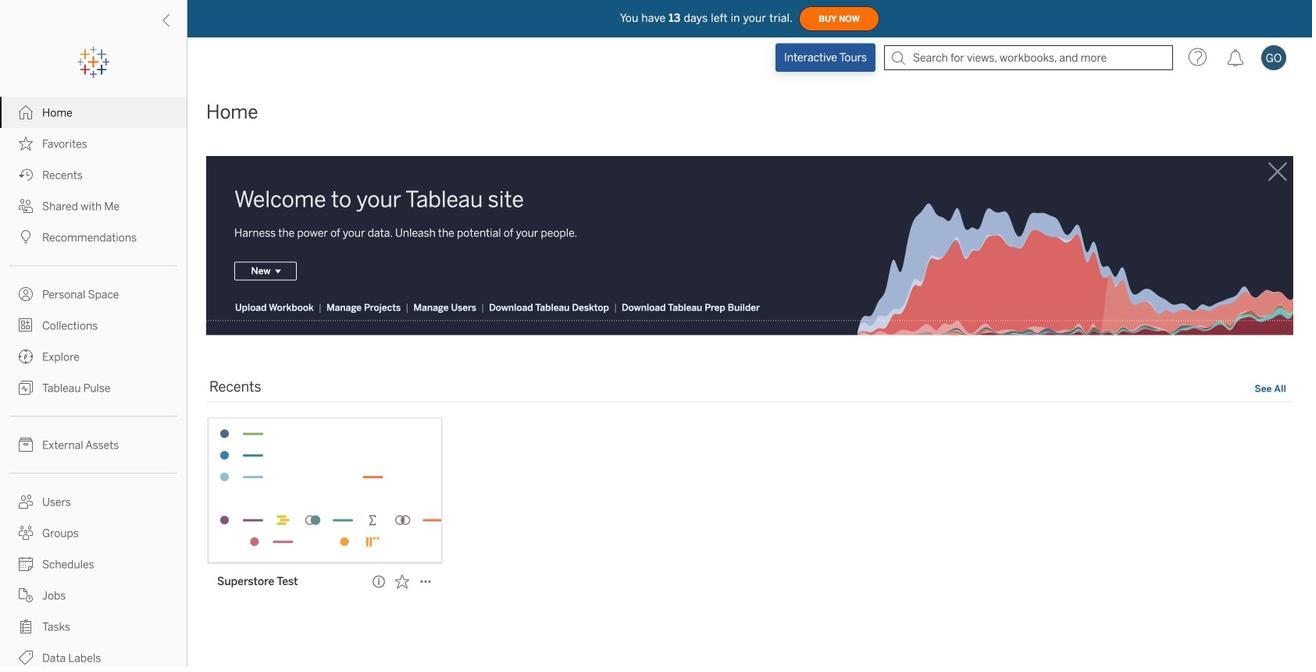 Task type: describe. For each thing, give the bounding box(es) containing it.
navigation panel element
[[0, 47, 187, 668]]



Task type: locate. For each thing, give the bounding box(es) containing it.
main navigation. press the up and down arrow keys to access links. element
[[0, 97, 187, 668]]

Search for views, workbooks, and more text field
[[884, 45, 1173, 70]]



Task type: vqa. For each thing, say whether or not it's contained in the screenshot.
Show/Hide Cards image
no



